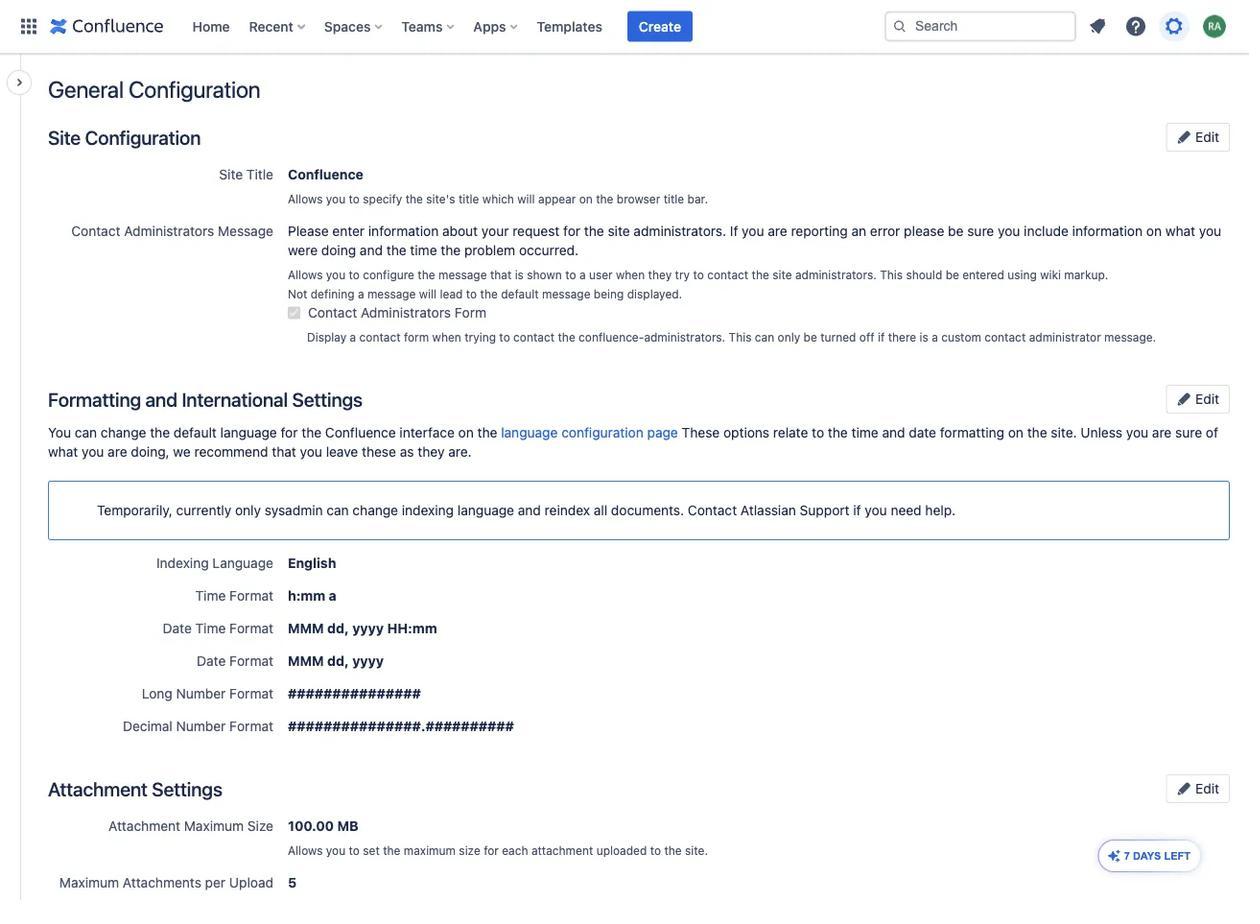 Task type: locate. For each thing, give the bounding box(es) containing it.
date up long number format
[[197, 653, 226, 669]]

attachment down decimal at bottom left
[[48, 777, 148, 800]]

and down enter
[[360, 242, 383, 258]]

information up markup.
[[1073, 223, 1143, 239]]

options
[[724, 425, 770, 441]]

site. left the unless
[[1051, 425, 1078, 441]]

1 vertical spatial time
[[852, 425, 879, 441]]

language configuration page link
[[501, 425, 678, 441]]

dd, up ###############
[[327, 653, 349, 669]]

1 horizontal spatial time
[[852, 425, 879, 441]]

0 vertical spatial time
[[410, 242, 437, 258]]

the left confluence-
[[558, 330, 576, 344]]

when
[[616, 268, 645, 281], [433, 330, 462, 344]]

attachment settings
[[48, 777, 223, 800]]

0 vertical spatial for
[[564, 223, 581, 239]]

0 vertical spatial date
[[163, 621, 192, 636]]

attachment
[[48, 777, 148, 800], [109, 818, 181, 834]]

0 horizontal spatial will
[[419, 287, 437, 300]]

administrators. down displayed.
[[644, 330, 726, 344]]

5 format from the top
[[230, 718, 274, 734]]

contact inside please enter information about your request for the site administrators. if you are reporting an error please be sure you include information on what you were doing and the time the problem occurred. allows you to configure the message that is shown to a user when they try to contact the site administrators. this should be entered using wiki markup. not defining a message will lead to the default message being displayed.
[[708, 268, 749, 281]]

site.
[[1051, 425, 1078, 441], [685, 844, 708, 857]]

defining
[[311, 287, 355, 300]]

2 allows from the top
[[288, 268, 323, 281]]

0 vertical spatial configuration
[[129, 76, 261, 103]]

1 vertical spatial can
[[75, 425, 97, 441]]

2 dd, from the top
[[327, 653, 349, 669]]

format down long number format
[[230, 718, 274, 734]]

0 vertical spatial is
[[515, 268, 524, 281]]

1 vertical spatial settings
[[152, 777, 223, 800]]

site. inside 'these options relate to the time and date formatting on the site. unless you are sure of what you are doing, we recommend that you leave these as they are.'
[[1051, 425, 1078, 441]]

0 horizontal spatial what
[[48, 444, 78, 460]]

change left "indexing" at the left of the page
[[353, 502, 398, 518]]

3 format from the top
[[230, 653, 274, 669]]

configuration
[[129, 76, 261, 103], [85, 126, 201, 148]]

configuration down home link
[[129, 76, 261, 103]]

only
[[778, 330, 801, 344], [235, 502, 261, 518]]

default
[[501, 287, 539, 300], [174, 425, 217, 441]]

attachments
[[123, 875, 201, 891]]

2 vertical spatial be
[[804, 330, 818, 344]]

1 vertical spatial maximum
[[59, 875, 119, 891]]

formatting and international settings
[[48, 388, 363, 410]]

information
[[368, 223, 439, 239], [1073, 223, 1143, 239]]

3 edit link from the top
[[1167, 775, 1231, 803]]

to inside confluence allows you to specify the site's title which will appear on the browser title bar.
[[349, 192, 360, 205]]

attachment down attachment settings
[[109, 818, 181, 834]]

1 vertical spatial edit
[[1192, 391, 1220, 407]]

home
[[192, 18, 230, 34]]

format down date format
[[230, 686, 274, 702]]

size
[[248, 818, 274, 834]]

1 horizontal spatial maximum
[[184, 818, 244, 834]]

the right configure on the left top of the page
[[418, 268, 435, 281]]

2 format from the top
[[230, 621, 274, 636]]

2 edit link from the top
[[1167, 385, 1231, 414]]

1 vertical spatial what
[[48, 444, 78, 460]]

date down indexing
[[163, 621, 192, 636]]

to up form
[[466, 287, 477, 300]]

edit link for attachment settings
[[1167, 775, 1231, 803]]

1 mmm from the top
[[288, 621, 324, 636]]

1 vertical spatial number
[[176, 718, 226, 734]]

are
[[768, 223, 788, 239], [1153, 425, 1172, 441], [108, 444, 127, 460]]

appswitcher icon image
[[17, 15, 40, 38]]

these
[[362, 444, 396, 460]]

message down configure on the left top of the page
[[368, 287, 416, 300]]

0 horizontal spatial can
[[75, 425, 97, 441]]

temporarily, currently only sysadmin can change indexing language and reindex all documents. contact atlassian support if you need help.
[[97, 502, 956, 518]]

1 horizontal spatial date
[[197, 653, 226, 669]]

format
[[230, 588, 274, 604], [230, 621, 274, 636], [230, 653, 274, 669], [230, 686, 274, 702], [230, 718, 274, 734]]

message
[[439, 268, 487, 281], [368, 287, 416, 300], [542, 287, 591, 300]]

0 horizontal spatial information
[[368, 223, 439, 239]]

the right uploaded
[[665, 844, 682, 857]]

dd, up mmm dd, yyyy
[[327, 621, 349, 636]]

for down the international
[[281, 425, 298, 441]]

problem
[[465, 242, 516, 258]]

2 vertical spatial edit
[[1192, 781, 1220, 797]]

maximum attachments per upload
[[59, 875, 274, 891]]

for up occurred.
[[564, 223, 581, 239]]

1 vertical spatial configuration
[[85, 126, 201, 148]]

0 vertical spatial confluence
[[288, 167, 364, 182]]

when up being
[[616, 268, 645, 281]]

will right which
[[518, 192, 535, 205]]

and up doing,
[[146, 388, 177, 410]]

1 vertical spatial yyyy
[[352, 653, 384, 669]]

confluence up these
[[325, 425, 396, 441]]

what down small image
[[1166, 223, 1196, 239]]

contact down the contact administrators form
[[360, 330, 401, 344]]

2 mmm from the top
[[288, 653, 324, 669]]

allows inside please enter information about your request for the site administrators. if you are reporting an error please be sure you include information on what you were doing and the time the problem occurred. allows you to configure the message that is shown to a user when they try to contact the site administrators. this should be entered using wiki markup. not defining a message will lead to the default message being displayed.
[[288, 268, 323, 281]]

formatting
[[940, 425, 1005, 441]]

0 vertical spatial that
[[490, 268, 512, 281]]

and
[[360, 242, 383, 258], [146, 388, 177, 410], [883, 425, 906, 441], [518, 502, 541, 518]]

1 vertical spatial only
[[235, 502, 261, 518]]

bar.
[[688, 192, 708, 205]]

long
[[142, 686, 173, 702]]

only right currently
[[235, 502, 261, 518]]

they down interface
[[418, 444, 445, 460]]

attachment for attachment settings
[[48, 777, 148, 800]]

1 vertical spatial contact
[[308, 305, 357, 321]]

administrators. down reporting
[[796, 268, 877, 281]]

format down date time format
[[230, 653, 274, 669]]

administrators left "message"
[[124, 223, 214, 239]]

0 vertical spatial site.
[[1051, 425, 1078, 441]]

they up displayed.
[[648, 268, 672, 281]]

0 vertical spatial maximum
[[184, 818, 244, 834]]

0 horizontal spatial only
[[235, 502, 261, 518]]

teams
[[402, 18, 443, 34]]

date format
[[197, 653, 274, 669]]

maximum
[[404, 844, 456, 857]]

time left date
[[852, 425, 879, 441]]

will inside please enter information about your request for the site administrators. if you are reporting an error please be sure you include information on what you were doing and the time the problem occurred. allows you to configure the message that is shown to a user when they try to contact the site administrators. this should be entered using wiki markup. not defining a message will lead to the default message being displayed.
[[419, 287, 437, 300]]

can right sysadmin
[[327, 502, 349, 518]]

administrators
[[124, 223, 214, 239], [361, 305, 451, 321]]

small image for attachment settings
[[1177, 781, 1192, 796]]

that down problem
[[490, 268, 512, 281]]

doing
[[321, 242, 356, 258]]

0 vertical spatial dd,
[[327, 621, 349, 636]]

language
[[220, 425, 277, 441], [501, 425, 558, 441], [458, 502, 515, 518]]

are left doing,
[[108, 444, 127, 460]]

0 horizontal spatial default
[[174, 425, 217, 441]]

for right "size"
[[484, 844, 499, 857]]

format down language
[[230, 588, 274, 604]]

1 yyyy from the top
[[352, 621, 384, 636]]

contact down if
[[708, 268, 749, 281]]

number down long number format
[[176, 718, 226, 734]]

number for decimal
[[176, 718, 226, 734]]

apps
[[474, 18, 506, 34]]

be right should
[[946, 268, 960, 281]]

allows up the please
[[288, 192, 323, 205]]

attachment for attachment maximum size
[[109, 818, 181, 834]]

1 horizontal spatial site.
[[1051, 425, 1078, 441]]

0 horizontal spatial they
[[418, 444, 445, 460]]

edit link for formatting and international settings
[[1167, 385, 1231, 414]]

1 horizontal spatial that
[[490, 268, 512, 281]]

that inside 'these options relate to the time and date formatting on the site. unless you are sure of what you are doing, we recommend that you leave these as they are.'
[[272, 444, 296, 460]]

0 vertical spatial edit
[[1192, 129, 1220, 145]]

long number format
[[142, 686, 274, 702]]

default up we
[[174, 425, 217, 441]]

confluence
[[288, 167, 364, 182], [325, 425, 396, 441]]

2 vertical spatial allows
[[288, 844, 323, 857]]

edit for site configuration
[[1192, 129, 1220, 145]]

message
[[218, 223, 274, 239]]

only left turned
[[778, 330, 801, 344]]

0 vertical spatial attachment
[[48, 777, 148, 800]]

site for site title
[[219, 167, 243, 182]]

administrators for message
[[124, 223, 214, 239]]

request
[[513, 223, 560, 239]]

1 edit link from the top
[[1167, 123, 1231, 152]]

format for date time format
[[230, 621, 274, 636]]

and inside 'these options relate to the time and date formatting on the site. unless you are sure of what you are doing, we recommend that you leave these as they are.'
[[883, 425, 906, 441]]

administrators up "form"
[[361, 305, 451, 321]]

1 horizontal spatial will
[[518, 192, 535, 205]]

1 horizontal spatial information
[[1073, 223, 1143, 239]]

administrators for form
[[361, 305, 451, 321]]

for inside please enter information about your request for the site administrators. if you are reporting an error please be sure you include information on what you were doing and the time the problem occurred. allows you to configure the message that is shown to a user when they try to contact the site administrators. this should be entered using wiki markup. not defining a message will lead to the default message being displayed.
[[564, 223, 581, 239]]

for for request
[[564, 223, 581, 239]]

international
[[182, 388, 288, 410]]

the
[[406, 192, 423, 205], [596, 192, 614, 205], [584, 223, 604, 239], [387, 242, 407, 258], [441, 242, 461, 258], [418, 268, 435, 281], [752, 268, 770, 281], [480, 287, 498, 300], [558, 330, 576, 344], [150, 425, 170, 441], [302, 425, 322, 441], [478, 425, 498, 441], [828, 425, 848, 441], [1028, 425, 1048, 441], [383, 844, 401, 857], [665, 844, 682, 857]]

1 horizontal spatial this
[[880, 268, 903, 281]]

1 horizontal spatial administrators
[[361, 305, 451, 321]]

attachment maximum size
[[109, 818, 274, 834]]

display a contact form when trying to contact the confluence-administrators. this can only be turned off if there is a custom contact administrator message.
[[307, 330, 1157, 344]]

1 format from the top
[[230, 588, 274, 604]]

1 horizontal spatial sure
[[1176, 425, 1203, 441]]

None checkbox
[[288, 307, 300, 319]]

change up doing,
[[101, 425, 146, 441]]

1 dd, from the top
[[327, 621, 349, 636]]

yyyy
[[352, 621, 384, 636], [352, 653, 384, 669]]

0 horizontal spatial site.
[[685, 844, 708, 857]]

displayed.
[[627, 287, 683, 300]]

contact right custom
[[985, 330, 1026, 344]]

2 vertical spatial can
[[327, 502, 349, 518]]

1 vertical spatial for
[[281, 425, 298, 441]]

confluence inside confluence allows you to specify the site's title which will appear on the browser title bar.
[[288, 167, 364, 182]]

the right interface
[[478, 425, 498, 441]]

global element
[[12, 0, 881, 53]]

are left reporting
[[768, 223, 788, 239]]

0 horizontal spatial change
[[101, 425, 146, 441]]

1 horizontal spatial change
[[353, 502, 398, 518]]

is left shown
[[515, 268, 524, 281]]

site
[[608, 223, 630, 239], [773, 268, 792, 281]]

small image
[[1177, 129, 1192, 144]]

which
[[483, 192, 514, 205]]

0 vertical spatial sure
[[968, 223, 995, 239]]

1 vertical spatial that
[[272, 444, 296, 460]]

0 horizontal spatial time
[[410, 242, 437, 258]]

confluence image
[[50, 15, 164, 38], [50, 15, 164, 38]]

3 allows from the top
[[288, 844, 323, 857]]

on
[[579, 192, 593, 205], [1147, 223, 1162, 239], [458, 425, 474, 441], [1009, 425, 1024, 441]]

0 vertical spatial what
[[1166, 223, 1196, 239]]

be right the please
[[949, 223, 964, 239]]

the up form
[[480, 287, 498, 300]]

and left date
[[883, 425, 906, 441]]

when right "form"
[[433, 330, 462, 344]]

attachment
[[532, 844, 593, 857]]

this left should
[[880, 268, 903, 281]]

will inside confluence allows you to specify the site's title which will appear on the browser title bar.
[[518, 192, 535, 205]]

2 vertical spatial for
[[484, 844, 499, 857]]

1 horizontal spatial settings
[[292, 388, 363, 410]]

0 horizontal spatial when
[[433, 330, 462, 344]]

banner
[[0, 0, 1250, 54]]

yyyy for mmm dd, yyyy hh:mm
[[352, 621, 384, 636]]

1 horizontal spatial are
[[768, 223, 788, 239]]

this down please enter information about your request for the site administrators. if you are reporting an error please be sure you include information on what you were doing and the time the problem occurred. allows you to configure the message that is shown to a user when they try to contact the site administrators. this should be entered using wiki markup. not defining a message will lead to the default message being displayed.
[[729, 330, 752, 344]]

the left browser on the top of the page
[[596, 192, 614, 205]]

message up 'lead'
[[439, 268, 487, 281]]

settings up you can change the default language for the confluence interface on the language configuration page
[[292, 388, 363, 410]]

dd, for mmm dd, yyyy hh:mm
[[327, 621, 349, 636]]

0 vertical spatial if
[[878, 330, 885, 344]]

small image
[[1177, 391, 1192, 406], [1177, 781, 1192, 796]]

0 horizontal spatial site
[[48, 126, 81, 148]]

2 horizontal spatial contact
[[688, 502, 737, 518]]

default down shown
[[501, 287, 539, 300]]

change
[[101, 425, 146, 441], [353, 502, 398, 518]]

0 horizontal spatial settings
[[152, 777, 223, 800]]

1 horizontal spatial when
[[616, 268, 645, 281]]

0 horizontal spatial administrators
[[124, 223, 214, 239]]

1 horizontal spatial for
[[484, 844, 499, 857]]

0 vertical spatial only
[[778, 330, 801, 344]]

when inside please enter information about your request for the site administrators. if you are reporting an error please be sure you include information on what you were doing and the time the problem occurred. allows you to configure the message that is shown to a user when they try to contact the site administrators. this should be entered using wiki markup. not defining a message will lead to the default message being displayed.
[[616, 268, 645, 281]]

site left title
[[219, 167, 243, 182]]

settings icon image
[[1163, 15, 1186, 38]]

premium icon image
[[1107, 849, 1123, 864]]

site for site configuration
[[48, 126, 81, 148]]

0 vertical spatial site
[[608, 223, 630, 239]]

1 vertical spatial allows
[[288, 268, 323, 281]]

time down indexing language
[[195, 588, 226, 604]]

0 vertical spatial time
[[195, 588, 226, 604]]

time inside please enter information about your request for the site administrators. if you are reporting an error please be sure you include information on what you were doing and the time the problem occurred. allows you to configure the message that is shown to a user when they try to contact the site administrators. this should be entered using wiki markup. not defining a message will lead to the default message being displayed.
[[410, 242, 437, 258]]

0 vertical spatial are
[[768, 223, 788, 239]]

contact right trying
[[514, 330, 555, 344]]

sysadmin
[[265, 502, 323, 518]]

3 edit from the top
[[1192, 781, 1220, 797]]

error
[[871, 223, 901, 239]]

allows down 100.00
[[288, 844, 323, 857]]

edit link
[[1167, 123, 1231, 152], [1167, 385, 1231, 414], [1167, 775, 1231, 803]]

1 horizontal spatial site
[[219, 167, 243, 182]]

that inside please enter information about your request for the site administrators. if you are reporting an error please be sure you include information on what you were doing and the time the problem occurred. allows you to configure the message that is shown to a user when they try to contact the site administrators. this should be entered using wiki markup. not defining a message will lead to the default message being displayed.
[[490, 268, 512, 281]]

sure left the of at the right of the page
[[1176, 425, 1203, 441]]

allows inside "100.00 mb allows you to set the maximum size for each attachment uploaded to the site."
[[288, 844, 323, 857]]

1 horizontal spatial title
[[664, 192, 685, 205]]

number up decimal number format
[[176, 686, 226, 702]]

what down you
[[48, 444, 78, 460]]

can left turned
[[755, 330, 775, 344]]

0 horizontal spatial date
[[163, 621, 192, 636]]

yyyy left hh:mm
[[352, 621, 384, 636]]

1 vertical spatial attachment
[[109, 818, 181, 834]]

1 edit from the top
[[1192, 129, 1220, 145]]

date
[[163, 621, 192, 636], [197, 653, 226, 669]]

0 vertical spatial yyyy
[[352, 621, 384, 636]]

allows inside confluence allows you to specify the site's title which will appear on the browser title bar.
[[288, 192, 323, 205]]

7
[[1125, 850, 1131, 862]]

and inside please enter information about your request for the site administrators. if you are reporting an error please be sure you include information on what you were doing and the time the problem occurred. allows you to configure the message that is shown to a user when they try to contact the site administrators. this should be entered using wiki markup. not defining a message will lead to the default message being displayed.
[[360, 242, 383, 258]]

for
[[564, 223, 581, 239], [281, 425, 298, 441], [484, 844, 499, 857]]

should
[[906, 268, 943, 281]]

maximum left attachments
[[59, 875, 119, 891]]

on inside please enter information about your request for the site administrators. if you are reporting an error please be sure you include information on what you were doing and the time the problem occurred. allows you to configure the message that is shown to a user when they try to contact the site administrators. this should be entered using wiki markup. not defining a message will lead to the default message being displayed.
[[1147, 223, 1162, 239]]

2 number from the top
[[176, 718, 226, 734]]

1 allows from the top
[[288, 192, 323, 205]]

1 horizontal spatial only
[[778, 330, 801, 344]]

to right try
[[693, 268, 704, 281]]

configuration down the general configuration
[[85, 126, 201, 148]]

site. right uploaded
[[685, 844, 708, 857]]

notification icon image
[[1087, 15, 1110, 38]]

administrators. down 'bar.'
[[634, 223, 727, 239]]

0 horizontal spatial is
[[515, 268, 524, 281]]

are inside please enter information about your request for the site administrators. if you are reporting an error please be sure you include information on what you were doing and the time the problem occurred. allows you to configure the message that is shown to a user when they try to contact the site administrators. this should be entered using wiki markup. not defining a message will lead to the default message being displayed.
[[768, 223, 788, 239]]

1 vertical spatial default
[[174, 425, 217, 441]]

title right site's
[[459, 192, 479, 205]]

1 vertical spatial sure
[[1176, 425, 1203, 441]]

format for decimal number format
[[230, 718, 274, 734]]

are left the of at the right of the page
[[1153, 425, 1172, 441]]

1 vertical spatial they
[[418, 444, 445, 460]]

that
[[490, 268, 512, 281], [272, 444, 296, 460]]

0 vertical spatial site
[[48, 126, 81, 148]]

1 small image from the top
[[1177, 391, 1192, 406]]

1 number from the top
[[176, 686, 226, 702]]

1 horizontal spatial default
[[501, 287, 539, 300]]

4 format from the top
[[230, 686, 274, 702]]

language left configuration
[[501, 425, 558, 441]]

0 vertical spatial will
[[518, 192, 535, 205]]

markup.
[[1065, 268, 1109, 281]]

you inside "100.00 mb allows you to set the maximum size for each attachment uploaded to the site."
[[326, 844, 346, 857]]

number
[[176, 686, 226, 702], [176, 718, 226, 734]]

indexing
[[157, 555, 209, 571]]

wiki
[[1041, 268, 1061, 281]]

2 vertical spatial contact
[[688, 502, 737, 518]]

yyyy for mmm dd, yyyy
[[352, 653, 384, 669]]

what inside please enter information about your request for the site administrators. if you are reporting an error please be sure you include information on what you were doing and the time the problem occurred. allows you to configure the message that is shown to a user when they try to contact the site administrators. this should be entered using wiki markup. not defining a message will lead to the default message being displayed.
[[1166, 223, 1196, 239]]

default inside please enter information about your request for the site administrators. if you are reporting an error please be sure you include information on what you were doing and the time the problem occurred. allows you to configure the message that is shown to a user when they try to contact the site administrators. this should be entered using wiki markup. not defining a message will lead to the default message being displayed.
[[501, 287, 539, 300]]

2 vertical spatial are
[[108, 444, 127, 460]]

to right shown
[[565, 268, 576, 281]]

title left 'bar.'
[[664, 192, 685, 205]]

2 small image from the top
[[1177, 781, 1192, 796]]

time inside 'these options relate to the time and date formatting on the site. unless you are sure of what you are doing, we recommend that you leave these as they are.'
[[852, 425, 879, 441]]

need
[[891, 502, 922, 518]]

2 horizontal spatial are
[[1153, 425, 1172, 441]]

be left turned
[[804, 330, 818, 344]]

left
[[1165, 850, 1191, 862]]

not
[[288, 287, 307, 300]]

2 yyyy from the top
[[352, 653, 384, 669]]

0 vertical spatial this
[[880, 268, 903, 281]]

what
[[1166, 223, 1196, 239], [48, 444, 78, 460]]

0 horizontal spatial title
[[459, 192, 479, 205]]

interface
[[400, 425, 455, 441]]

0 horizontal spatial for
[[281, 425, 298, 441]]

if right support
[[854, 502, 862, 518]]

sure up entered
[[968, 223, 995, 239]]

can right you
[[75, 425, 97, 441]]

2 edit from the top
[[1192, 391, 1220, 407]]

time up configure on the left top of the page
[[410, 242, 437, 258]]

format up date format
[[230, 621, 274, 636]]

appear
[[538, 192, 576, 205]]

1 vertical spatial if
[[854, 502, 862, 518]]

contact for contact administrators form
[[308, 305, 357, 321]]

to
[[349, 192, 360, 205], [349, 268, 360, 281], [565, 268, 576, 281], [693, 268, 704, 281], [466, 287, 477, 300], [499, 330, 510, 344], [812, 425, 825, 441], [349, 844, 360, 857], [650, 844, 661, 857]]

###############
[[288, 686, 421, 702]]

100.00
[[288, 818, 334, 834]]



Task type: describe. For each thing, give the bounding box(es) containing it.
2 time from the top
[[195, 621, 226, 636]]

1 vertical spatial be
[[946, 268, 960, 281]]

to right trying
[[499, 330, 510, 344]]

1 vertical spatial confluence
[[325, 425, 396, 441]]

contact administrators form
[[308, 305, 487, 321]]

site. inside "100.00 mb allows you to set the maximum size for each attachment uploaded to the site."
[[685, 844, 708, 857]]

contact for contact administrators message
[[71, 223, 120, 239]]

relate
[[774, 425, 809, 441]]

the down about
[[441, 242, 461, 258]]

contact administrators message
[[71, 223, 274, 239]]

currently
[[176, 502, 232, 518]]

expand sidebar image
[[0, 63, 42, 102]]

occurred.
[[519, 242, 579, 258]]

form
[[404, 330, 429, 344]]

mb
[[337, 818, 359, 834]]

sure inside 'these options relate to the time and date formatting on the site. unless you are sure of what you are doing, we recommend that you leave these as they are.'
[[1176, 425, 1203, 441]]

help icon image
[[1125, 15, 1148, 38]]

upload
[[229, 875, 274, 891]]

1 time from the top
[[195, 588, 226, 604]]

site title
[[219, 167, 274, 182]]

of
[[1206, 425, 1219, 441]]

are.
[[448, 444, 472, 460]]

the right relate
[[828, 425, 848, 441]]

decimal number format
[[123, 718, 274, 734]]

mmm dd, yyyy
[[288, 653, 384, 669]]

edit for formatting and international settings
[[1192, 391, 1220, 407]]

formatting
[[48, 388, 141, 410]]

###############.##########
[[288, 718, 514, 734]]

recommend
[[194, 444, 268, 460]]

site's
[[426, 192, 455, 205]]

we
[[173, 444, 191, 460]]

format for long number format
[[230, 686, 274, 702]]

reporting
[[791, 223, 848, 239]]

time format
[[195, 588, 274, 604]]

small image for formatting and international settings
[[1177, 391, 1192, 406]]

the up doing,
[[150, 425, 170, 441]]

to inside 'these options relate to the time and date formatting on the site. unless you are sure of what you are doing, we recommend that you leave these as they are.'
[[812, 425, 825, 441]]

2 information from the left
[[1073, 223, 1143, 239]]

dd, for mmm dd, yyyy
[[327, 653, 349, 669]]

you can change the default language for the confluence interface on the language configuration page
[[48, 425, 678, 441]]

0 vertical spatial be
[[949, 223, 964, 239]]

date
[[909, 425, 937, 441]]

recent
[[249, 18, 294, 34]]

templates
[[537, 18, 603, 34]]

1 title from the left
[[459, 192, 479, 205]]

0 vertical spatial change
[[101, 425, 146, 441]]

teams button
[[396, 11, 462, 42]]

date time format
[[163, 621, 274, 636]]

what inside 'these options relate to the time and date formatting on the site. unless you are sure of what you are doing, we recommend that you leave these as they are.'
[[48, 444, 78, 460]]

browser
[[617, 192, 661, 205]]

the left site's
[[406, 192, 423, 205]]

atlassian
[[741, 502, 797, 518]]

unless
[[1081, 425, 1123, 441]]

0 vertical spatial administrators.
[[634, 223, 727, 239]]

these options relate to the time and date formatting on the site. unless you are sure of what you are doing, we recommend that you leave these as they are.
[[48, 425, 1219, 460]]

language right "indexing" at the left of the page
[[458, 502, 515, 518]]

edit link for site configuration
[[1167, 123, 1231, 152]]

about
[[443, 223, 478, 239]]

your
[[482, 223, 509, 239]]

form
[[455, 305, 487, 321]]

they inside please enter information about your request for the site administrators. if you are reporting an error please be sure you include information on what you were doing and the time the problem occurred. allows you to configure the message that is shown to a user when they try to contact the site administrators. this should be entered using wiki markup. not defining a message will lead to the default message being displayed.
[[648, 268, 672, 281]]

1 horizontal spatial site
[[773, 268, 792, 281]]

1 horizontal spatial message
[[439, 268, 487, 281]]

your profile and preferences image
[[1204, 15, 1227, 38]]

the up configure on the left top of the page
[[387, 242, 407, 258]]

5
[[288, 875, 297, 891]]

they inside 'these options relate to the time and date formatting on the site. unless you are sure of what you are doing, we recommend that you leave these as they are.'
[[418, 444, 445, 460]]

0 horizontal spatial message
[[368, 287, 416, 300]]

leave
[[326, 444, 358, 460]]

templates link
[[531, 11, 608, 42]]

1 vertical spatial administrators.
[[796, 268, 877, 281]]

banner containing home
[[0, 0, 1250, 54]]

include
[[1024, 223, 1069, 239]]

1 horizontal spatial is
[[920, 330, 929, 344]]

entered
[[963, 268, 1005, 281]]

support
[[800, 502, 850, 518]]

apps button
[[468, 11, 526, 42]]

confluence allows you to specify the site's title which will appear on the browser title bar.
[[288, 167, 708, 205]]

off
[[860, 330, 875, 344]]

user
[[589, 268, 613, 281]]

0 vertical spatial settings
[[292, 388, 363, 410]]

0 horizontal spatial if
[[854, 502, 862, 518]]

title
[[247, 167, 274, 182]]

confluence-
[[579, 330, 644, 344]]

documents.
[[611, 502, 684, 518]]

the up sysadmin
[[302, 425, 322, 441]]

2 title from the left
[[664, 192, 685, 205]]

Search field
[[885, 11, 1077, 42]]

lead
[[440, 287, 463, 300]]

doing,
[[131, 444, 170, 460]]

a left custom
[[932, 330, 939, 344]]

to left "set"
[[349, 844, 360, 857]]

per
[[205, 875, 226, 891]]

mmm for mmm dd, yyyy
[[288, 653, 324, 669]]

0 horizontal spatial are
[[108, 444, 127, 460]]

100.00 mb allows you to set the maximum size for each attachment uploaded to the site.
[[288, 818, 708, 857]]

search image
[[893, 19, 908, 34]]

7 days left
[[1125, 850, 1191, 862]]

configure
[[363, 268, 415, 281]]

mmm dd, yyyy hh:mm
[[288, 621, 437, 636]]

1 horizontal spatial can
[[327, 502, 349, 518]]

h:mm a
[[288, 588, 337, 604]]

were
[[288, 242, 318, 258]]

turned
[[821, 330, 857, 344]]

if
[[730, 223, 739, 239]]

0 horizontal spatial this
[[729, 330, 752, 344]]

on inside confluence allows you to specify the site's title which will appear on the browser title bar.
[[579, 192, 593, 205]]

2 vertical spatial administrators.
[[644, 330, 726, 344]]

an
[[852, 223, 867, 239]]

set
[[363, 844, 380, 857]]

indexing
[[402, 502, 454, 518]]

configuration for general configuration
[[129, 76, 261, 103]]

the left the unless
[[1028, 425, 1048, 441]]

recent button
[[243, 11, 313, 42]]

the up display a contact form when trying to contact the confluence-administrators. this can only be turned off if there is a custom contact administrator message.
[[752, 268, 770, 281]]

a right h:mm
[[329, 588, 337, 604]]

spaces
[[324, 18, 371, 34]]

2 horizontal spatial message
[[542, 287, 591, 300]]

date for date time format
[[163, 621, 192, 636]]

sure inside please enter information about your request for the site administrators. if you are reporting an error please be sure you include information on what you were doing and the time the problem occurred. allows you to configure the message that is shown to a user when they try to contact the site administrators. this should be entered using wiki markup. not defining a message will lead to the default message being displayed.
[[968, 223, 995, 239]]

these
[[682, 425, 720, 441]]

1 information from the left
[[368, 223, 439, 239]]

a right the display
[[350, 330, 356, 344]]

for for language
[[281, 425, 298, 441]]

general configuration
[[48, 76, 261, 103]]

edit for attachment settings
[[1192, 781, 1220, 797]]

for inside "100.00 mb allows you to set the maximum size for each attachment uploaded to the site."
[[484, 844, 499, 857]]

size
[[459, 844, 481, 857]]

the right "set"
[[383, 844, 401, 857]]

the up user
[[584, 223, 604, 239]]

date for date format
[[197, 653, 226, 669]]

1 vertical spatial are
[[1153, 425, 1172, 441]]

language up recommend at the left
[[220, 425, 277, 441]]

this inside please enter information about your request for the site administrators. if you are reporting an error please be sure you include information on what you were doing and the time the problem occurred. allows you to configure the message that is shown to a user when they try to contact the site administrators. this should be entered using wiki markup. not defining a message will lead to the default message being displayed.
[[880, 268, 903, 281]]

days
[[1133, 850, 1162, 862]]

being
[[594, 287, 624, 300]]

0 horizontal spatial maximum
[[59, 875, 119, 891]]

indexing language
[[157, 555, 274, 571]]

page
[[647, 425, 678, 441]]

please
[[904, 223, 945, 239]]

is inside please enter information about your request for the site administrators. if you are reporting an error please be sure you include information on what you were doing and the time the problem occurred. allows you to configure the message that is shown to a user when they try to contact the site administrators. this should be entered using wiki markup. not defining a message will lead to the default message being displayed.
[[515, 268, 524, 281]]

using
[[1008, 268, 1037, 281]]

language
[[213, 555, 274, 571]]

0 vertical spatial can
[[755, 330, 775, 344]]

and left reindex
[[518, 502, 541, 518]]

configuration for site configuration
[[85, 126, 201, 148]]

custom
[[942, 330, 982, 344]]

uploaded
[[597, 844, 647, 857]]

create link
[[628, 11, 693, 42]]

to right uploaded
[[650, 844, 661, 857]]

to down doing
[[349, 268, 360, 281]]

you inside confluence allows you to specify the site's title which will appear on the browser title bar.
[[326, 192, 346, 205]]

temporarily,
[[97, 502, 173, 518]]

a right defining
[[358, 287, 364, 300]]

number for long
[[176, 686, 226, 702]]

7 days left button
[[1100, 841, 1201, 872]]

site configuration
[[48, 126, 201, 148]]

h:mm
[[288, 588, 326, 604]]

general
[[48, 76, 124, 103]]

mmm for mmm dd, yyyy hh:mm
[[288, 621, 324, 636]]

create
[[639, 18, 682, 34]]

display
[[307, 330, 347, 344]]

on inside 'these options relate to the time and date formatting on the site. unless you are sure of what you are doing, we recommend that you leave these as they are.'
[[1009, 425, 1024, 441]]

a left user
[[580, 268, 586, 281]]



Task type: vqa. For each thing, say whether or not it's contained in the screenshot.
3rd Allows from the bottom
yes



